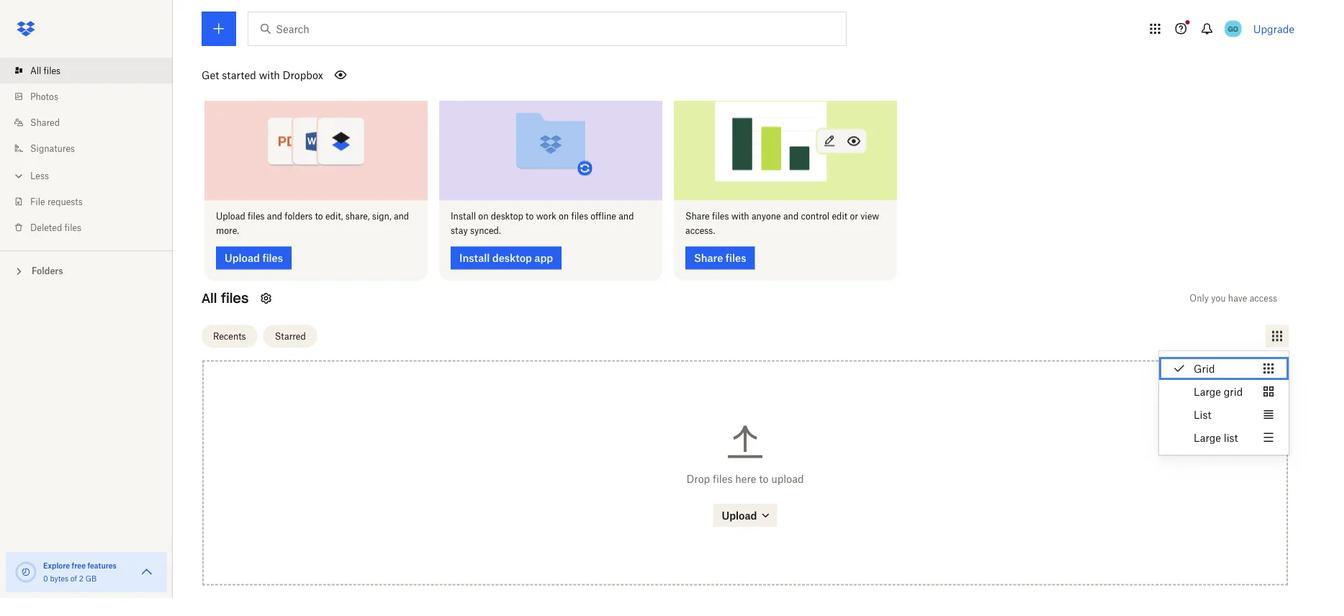 Task type: locate. For each thing, give the bounding box(es) containing it.
and inside share files with anyone and control edit or view access.
[[783, 211, 799, 222]]

to right here at the bottom of page
[[759, 473, 769, 485]]

to left work
[[526, 211, 534, 222]]

list radio item
[[1159, 403, 1289, 426]]

signatures link
[[12, 135, 173, 161]]

large down the grid
[[1194, 386, 1221, 398]]

drop files here to upload
[[687, 473, 804, 485]]

files right share
[[712, 211, 729, 222]]

with for files
[[731, 211, 749, 222]]

on up the synced.
[[478, 211, 489, 222]]

2 large from the top
[[1194, 432, 1221, 444]]

file requests
[[30, 196, 83, 207]]

explore
[[43, 561, 70, 570]]

and left control
[[783, 211, 799, 222]]

view
[[861, 211, 879, 222]]

on right work
[[559, 211, 569, 222]]

large
[[1194, 386, 1221, 398], [1194, 432, 1221, 444]]

deleted files
[[30, 222, 81, 233]]

you
[[1211, 293, 1226, 304]]

file
[[30, 196, 45, 207]]

on
[[478, 211, 489, 222], [559, 211, 569, 222]]

and left folders
[[267, 211, 282, 222]]

only
[[1190, 293, 1209, 304]]

0 vertical spatial all
[[30, 65, 41, 76]]

0 horizontal spatial on
[[478, 211, 489, 222]]

signatures
[[30, 143, 75, 154]]

more.
[[216, 226, 239, 237]]

with left anyone
[[731, 211, 749, 222]]

upload files and folders to edit, share, sign, and more.
[[216, 211, 409, 237]]

0 horizontal spatial with
[[259, 69, 280, 81]]

all inside list item
[[30, 65, 41, 76]]

folders
[[285, 211, 313, 222]]

to inside install on desktop to work on files offline and stay synced.
[[526, 211, 534, 222]]

1 horizontal spatial on
[[559, 211, 569, 222]]

folders button
[[0, 260, 173, 281]]

anyone
[[752, 211, 781, 222]]

share
[[686, 211, 710, 222]]

3 and from the left
[[619, 211, 634, 222]]

1 on from the left
[[478, 211, 489, 222]]

features
[[87, 561, 117, 570]]

all files up the recents button
[[202, 291, 249, 307]]

0 vertical spatial with
[[259, 69, 280, 81]]

all up the recents button
[[202, 291, 217, 307]]

share files with anyone and control edit or view access.
[[686, 211, 879, 237]]

0 vertical spatial all files
[[30, 65, 61, 76]]

1 vertical spatial with
[[731, 211, 749, 222]]

large grid
[[1194, 386, 1243, 398]]

1 horizontal spatial all files
[[202, 291, 249, 307]]

1 vertical spatial all
[[202, 291, 217, 307]]

edit,
[[325, 211, 343, 222]]

large list radio item
[[1159, 426, 1289, 449]]

all files inside list item
[[30, 65, 61, 76]]

0 vertical spatial large
[[1194, 386, 1221, 398]]

1 large from the top
[[1194, 386, 1221, 398]]

shared
[[30, 117, 60, 128]]

here
[[735, 473, 756, 485]]

all up photos
[[30, 65, 41, 76]]

files
[[44, 65, 61, 76], [248, 211, 265, 222], [571, 211, 588, 222], [712, 211, 729, 222], [64, 222, 81, 233], [221, 291, 249, 307], [713, 473, 733, 485]]

to left 'edit,'
[[315, 211, 323, 222]]

and right "offline"
[[619, 211, 634, 222]]

with
[[259, 69, 280, 81], [731, 211, 749, 222]]

less image
[[12, 169, 26, 183]]

to for install on desktop to work on files offline and stay synced.
[[526, 211, 534, 222]]

install
[[451, 211, 476, 222]]

files inside install on desktop to work on files offline and stay synced.
[[571, 211, 588, 222]]

started
[[222, 69, 256, 81]]

large down list on the bottom right of the page
[[1194, 432, 1221, 444]]

to
[[315, 211, 323, 222], [526, 211, 534, 222], [759, 473, 769, 485]]

with right started
[[259, 69, 280, 81]]

0 horizontal spatial all files
[[30, 65, 61, 76]]

and right sign,
[[394, 211, 409, 222]]

and
[[267, 211, 282, 222], [394, 211, 409, 222], [619, 211, 634, 222], [783, 211, 799, 222]]

bytes
[[50, 574, 68, 583]]

get
[[202, 69, 219, 81]]

files up photos
[[44, 65, 61, 76]]

with inside share files with anyone and control edit or view access.
[[731, 211, 749, 222]]

0 horizontal spatial all
[[30, 65, 41, 76]]

drop
[[687, 473, 710, 485]]

files left "offline"
[[571, 211, 588, 222]]

files right deleted on the top
[[64, 222, 81, 233]]

files right upload
[[248, 211, 265, 222]]

upgrade link
[[1253, 23, 1295, 35]]

2 horizontal spatial to
[[759, 473, 769, 485]]

list
[[0, 49, 173, 251]]

edit
[[832, 211, 848, 222]]

large grid radio item
[[1159, 380, 1289, 403]]

all files
[[30, 65, 61, 76], [202, 291, 249, 307]]

and inside install on desktop to work on files offline and stay synced.
[[619, 211, 634, 222]]

files inside deleted files link
[[64, 222, 81, 233]]

all
[[30, 65, 41, 76], [202, 291, 217, 307]]

list
[[1224, 432, 1238, 444]]

grid
[[1224, 386, 1243, 398]]

grid radio item
[[1159, 357, 1289, 380]]

all files up photos
[[30, 65, 61, 76]]

to for drop files here to upload
[[759, 473, 769, 485]]

1 horizontal spatial to
[[526, 211, 534, 222]]

recents
[[213, 331, 246, 342]]

1 horizontal spatial with
[[731, 211, 749, 222]]

1 vertical spatial all files
[[202, 291, 249, 307]]

requests
[[47, 196, 83, 207]]

synced.
[[470, 226, 501, 237]]

recents button
[[202, 325, 258, 348]]

2 on from the left
[[559, 211, 569, 222]]

offline
[[591, 211, 616, 222]]

1 vertical spatial large
[[1194, 432, 1221, 444]]

folders
[[32, 266, 63, 277]]

dropbox image
[[12, 14, 40, 43]]

have
[[1228, 293, 1247, 304]]

4 and from the left
[[783, 211, 799, 222]]

0 horizontal spatial to
[[315, 211, 323, 222]]

photos
[[30, 91, 58, 102]]

1 horizontal spatial all
[[202, 291, 217, 307]]



Task type: vqa. For each thing, say whether or not it's contained in the screenshot.
navigation
no



Task type: describe. For each thing, give the bounding box(es) containing it.
install on desktop to work on files offline and stay synced.
[[451, 211, 634, 237]]

access.
[[686, 226, 715, 237]]

work
[[536, 211, 556, 222]]

only you have access
[[1190, 293, 1277, 304]]

get started with dropbox
[[202, 69, 323, 81]]

gb
[[85, 574, 97, 583]]

starred button
[[263, 325, 317, 348]]

access
[[1250, 293, 1277, 304]]

quota usage element
[[14, 561, 37, 584]]

sign,
[[372, 211, 391, 222]]

large list
[[1194, 432, 1238, 444]]

upgrade
[[1253, 23, 1295, 35]]

deleted files link
[[12, 215, 173, 241]]

free
[[72, 561, 86, 570]]

of
[[70, 574, 77, 583]]

files up recents
[[221, 291, 249, 307]]

files left here at the bottom of page
[[713, 473, 733, 485]]

list containing all files
[[0, 49, 173, 251]]

files inside upload files and folders to edit, share, sign, and more.
[[248, 211, 265, 222]]

upload
[[216, 211, 245, 222]]

2 and from the left
[[394, 211, 409, 222]]

photos link
[[12, 84, 173, 109]]

upload
[[771, 473, 804, 485]]

stay
[[451, 226, 468, 237]]

share,
[[346, 211, 370, 222]]

grid
[[1194, 363, 1215, 375]]

deleted
[[30, 222, 62, 233]]

all files link
[[12, 58, 173, 84]]

1 and from the left
[[267, 211, 282, 222]]

large for large grid
[[1194, 386, 1221, 398]]

files inside share files with anyone and control edit or view access.
[[712, 211, 729, 222]]

control
[[801, 211, 830, 222]]

explore free features 0 bytes of 2 gb
[[43, 561, 117, 583]]

2
[[79, 574, 83, 583]]

list
[[1194, 409, 1212, 421]]

with for started
[[259, 69, 280, 81]]

large for large list
[[1194, 432, 1221, 444]]

shared link
[[12, 109, 173, 135]]

or
[[850, 211, 858, 222]]

all files list item
[[0, 58, 173, 84]]

less
[[30, 170, 49, 181]]

desktop
[[491, 211, 523, 222]]

file requests link
[[12, 189, 173, 215]]

files inside all files link
[[44, 65, 61, 76]]

to inside upload files and folders to edit, share, sign, and more.
[[315, 211, 323, 222]]

starred
[[275, 331, 306, 342]]

dropbox
[[283, 69, 323, 81]]

0
[[43, 574, 48, 583]]



